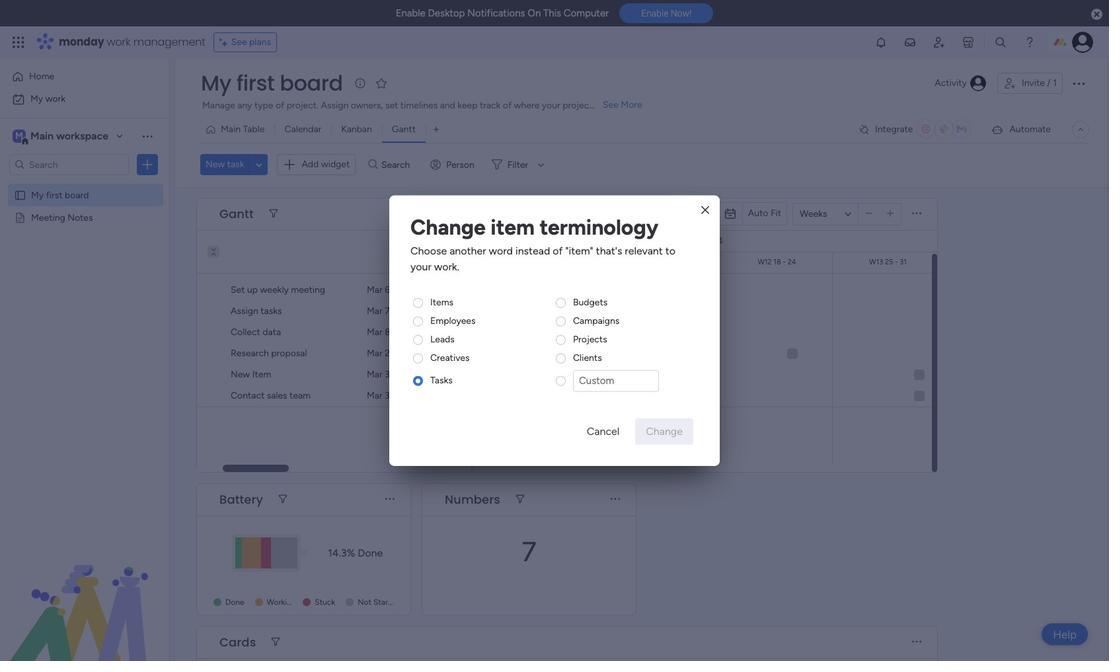 Task type: locate. For each thing, give the bounding box(es) containing it.
mar 30 for new item
[[367, 369, 396, 380]]

w13   25 - 31
[[870, 258, 907, 267]]

7
[[385, 306, 390, 317], [522, 536, 537, 568]]

work for my
[[45, 93, 66, 104]]

18
[[231, 258, 239, 267], [774, 258, 781, 267]]

new inside button
[[206, 159, 225, 170]]

my up manage
[[201, 68, 231, 98]]

0 vertical spatial new
[[206, 159, 225, 170]]

cancel button
[[577, 418, 630, 445]]

0 horizontal spatial see
[[231, 36, 247, 48]]

close image
[[702, 205, 710, 215]]

5 - from the left
[[783, 258, 786, 267]]

5 mar from the top
[[367, 369, 383, 380]]

v2 collapse down image
[[208, 241, 220, 250]]

to
[[666, 245, 676, 257]]

first up type
[[237, 68, 275, 98]]

1 horizontal spatial board
[[280, 68, 343, 98]]

0 horizontal spatial of
[[276, 100, 285, 111]]

work.
[[434, 260, 460, 273]]

auto
[[749, 208, 769, 219]]

mar 30 for contact sales team
[[367, 390, 396, 401]]

lottie animation element
[[0, 528, 169, 661]]

1 horizontal spatial main
[[221, 124, 241, 135]]

1 vertical spatial see
[[603, 99, 619, 110]]

auto fit
[[749, 208, 782, 219]]

- for w12   18 - 24
[[783, 258, 786, 267]]

1 horizontal spatial enable
[[642, 8, 669, 19]]

1 horizontal spatial 18
[[774, 258, 781, 267]]

2 horizontal spatial more dots image
[[913, 209, 922, 219]]

mar for research proposal
[[367, 348, 383, 359]]

done right 14.3% at the bottom left
[[358, 547, 383, 559]]

1 horizontal spatial gantt
[[392, 124, 416, 135]]

8
[[385, 327, 391, 338]]

option group containing items
[[411, 296, 699, 397]]

see left plans
[[231, 36, 247, 48]]

assign up collect
[[231, 306, 258, 317]]

more dots image
[[913, 638, 922, 647]]

automate
[[1010, 124, 1052, 135]]

see plans button
[[213, 32, 277, 52]]

see inside see more 'link'
[[603, 99, 619, 110]]

1 vertical spatial your
[[411, 260, 432, 273]]

2 - from the left
[[458, 258, 461, 267]]

and
[[440, 100, 456, 111]]

1 horizontal spatial see
[[603, 99, 619, 110]]

gantt inside button
[[392, 124, 416, 135]]

more dots image for numbers
[[611, 495, 620, 505]]

1 horizontal spatial my first board
[[201, 68, 343, 98]]

4 mar from the top
[[367, 348, 383, 359]]

0 horizontal spatial work
[[45, 93, 66, 104]]

1 horizontal spatial assign
[[321, 100, 349, 111]]

budgets
[[573, 297, 608, 308]]

0 horizontal spatial more dots image
[[386, 495, 395, 505]]

working
[[267, 598, 296, 607]]

monday work management
[[59, 34, 205, 50]]

new left task
[[206, 159, 225, 170]]

more dots image for battery
[[386, 495, 395, 505]]

Search in workspace field
[[28, 157, 110, 172]]

"item"
[[566, 245, 594, 257]]

mar 22
[[367, 348, 395, 359]]

w7
[[205, 258, 216, 267]]

1 30 from the top
[[385, 369, 396, 380]]

monday marketplace image
[[962, 36, 975, 49]]

1 vertical spatial board
[[65, 189, 89, 200]]

of up 4
[[553, 245, 563, 257]]

invite / 1
[[1022, 77, 1058, 89]]

dapulse close image
[[1092, 8, 1103, 21]]

meeting
[[291, 284, 325, 296]]

0 vertical spatial my first board
[[201, 68, 343, 98]]

my inside "option"
[[30, 93, 43, 104]]

option
[[0, 183, 169, 186]]

0 vertical spatial 30
[[385, 369, 396, 380]]

1 vertical spatial gantt
[[220, 205, 254, 222]]

board up the notes
[[65, 189, 89, 200]]

main right workspace image
[[30, 130, 54, 142]]

0 vertical spatial board
[[280, 68, 343, 98]]

first
[[237, 68, 275, 98], [46, 189, 63, 200]]

3 - from the left
[[560, 258, 563, 267]]

4
[[554, 258, 559, 267]]

main inside workspace selection element
[[30, 130, 54, 142]]

1 mar 30 from the top
[[367, 369, 396, 380]]

18 right 12
[[231, 258, 239, 267]]

0 horizontal spatial board
[[65, 189, 89, 200]]

14.3% done
[[328, 547, 383, 559]]

enable left now!
[[642, 8, 669, 19]]

7 main content
[[0, 187, 1110, 661]]

your right where
[[542, 100, 561, 111]]

1 vertical spatial new
[[231, 369, 250, 380]]

main left table
[[221, 124, 241, 135]]

2 30 from the top
[[385, 390, 396, 401]]

0 horizontal spatial done
[[226, 598, 244, 607]]

work inside "option"
[[45, 93, 66, 104]]

26
[[448, 258, 456, 267]]

1 horizontal spatial your
[[542, 100, 561, 111]]

see left more
[[603, 99, 619, 110]]

0 vertical spatial work
[[107, 34, 131, 50]]

working on it
[[267, 598, 314, 607]]

add widget button
[[277, 154, 356, 175]]

0 vertical spatial mar 30
[[367, 369, 396, 380]]

gantt up the february
[[220, 205, 254, 222]]

main workspace
[[30, 130, 108, 142]]

0 horizontal spatial assign
[[231, 306, 258, 317]]

0 vertical spatial gantt
[[392, 124, 416, 135]]

stands.
[[595, 100, 625, 111]]

2 mar from the top
[[367, 306, 383, 317]]

enable inside button
[[642, 8, 669, 19]]

board
[[280, 68, 343, 98], [65, 189, 89, 200]]

mar for collect data
[[367, 327, 383, 338]]

- for w13   25 - 31
[[896, 258, 899, 267]]

contact
[[231, 390, 265, 401]]

- left 31
[[896, 258, 899, 267]]

of right track
[[503, 100, 512, 111]]

assign
[[321, 100, 349, 111], [231, 306, 258, 317]]

see
[[231, 36, 247, 48], [603, 99, 619, 110]]

relevant
[[625, 245, 663, 257]]

kanban button
[[332, 119, 382, 140]]

first up meeting
[[46, 189, 63, 200]]

my work option
[[8, 89, 161, 110]]

- left 3
[[458, 258, 461, 267]]

work right monday
[[107, 34, 131, 50]]

battery
[[220, 491, 263, 508]]

terminology
[[540, 215, 659, 240]]

0 horizontal spatial enable
[[396, 7, 426, 19]]

table
[[243, 124, 265, 135]]

1 vertical spatial assign
[[231, 306, 258, 317]]

main inside button
[[221, 124, 241, 135]]

v2 minus image
[[866, 209, 873, 219]]

widget
[[321, 159, 350, 170]]

0 horizontal spatial gantt
[[220, 205, 254, 222]]

public board image
[[14, 188, 26, 201]]

employees
[[431, 315, 476, 327]]

now!
[[671, 8, 692, 19]]

my first board up 'meeting notes' at the top left of page
[[31, 189, 89, 200]]

change item terminology choose another word instead of "item" that's relevant to your work.
[[411, 215, 676, 273]]

- right 4
[[560, 258, 563, 267]]

1 horizontal spatial done
[[358, 547, 383, 559]]

1 horizontal spatial of
[[503, 100, 512, 111]]

1 vertical spatial first
[[46, 189, 63, 200]]

- right 11 on the top right
[[672, 258, 675, 267]]

0 horizontal spatial main
[[30, 130, 54, 142]]

workspace image
[[13, 129, 26, 144]]

- right 12
[[227, 258, 230, 267]]

your down the choose
[[411, 260, 432, 273]]

1 vertical spatial mar 30
[[367, 390, 396, 401]]

computer
[[564, 7, 609, 19]]

6 mar from the top
[[367, 390, 383, 401]]

1 mar from the top
[[367, 284, 383, 296]]

select product image
[[12, 36, 25, 49]]

notifications image
[[875, 36, 888, 49]]

1 vertical spatial work
[[45, 93, 66, 104]]

18 right 'w12'
[[774, 258, 781, 267]]

option group
[[411, 296, 699, 397]]

new inside '7' main content
[[231, 369, 250, 380]]

keep
[[458, 100, 478, 111]]

calendar
[[285, 124, 322, 135]]

february
[[191, 235, 229, 247]]

manage
[[202, 100, 235, 111]]

1 vertical spatial 30
[[385, 390, 396, 401]]

workspace
[[56, 130, 108, 142]]

m
[[15, 130, 23, 142]]

1 vertical spatial done
[[226, 598, 244, 607]]

list box
[[0, 181, 169, 407]]

see for see more
[[603, 99, 619, 110]]

gantt inside field
[[220, 205, 254, 222]]

3 mar from the top
[[367, 327, 383, 338]]

my first board up type
[[201, 68, 343, 98]]

assign right project. at the left top
[[321, 100, 349, 111]]

0 vertical spatial see
[[231, 36, 247, 48]]

of right type
[[276, 100, 285, 111]]

2 mar 30 from the top
[[367, 390, 396, 401]]

1 horizontal spatial work
[[107, 34, 131, 50]]

main table
[[221, 124, 265, 135]]

started
[[374, 598, 400, 607]]

gantt down manage any type of project. assign owners, set timelines and keep track of where your project stands.
[[392, 124, 416, 135]]

4 - from the left
[[672, 258, 675, 267]]

see inside see plans button
[[231, 36, 247, 48]]

add widget
[[302, 159, 350, 170]]

new left item
[[231, 369, 250, 380]]

2 horizontal spatial of
[[553, 245, 563, 257]]

enable
[[396, 7, 426, 19], [642, 8, 669, 19]]

done up cards
[[226, 598, 244, 607]]

on
[[298, 598, 307, 607]]

my down home
[[30, 93, 43, 104]]

0 vertical spatial first
[[237, 68, 275, 98]]

1 vertical spatial 7
[[522, 536, 537, 568]]

1 - from the left
[[227, 258, 230, 267]]

more dots image
[[913, 209, 922, 219], [386, 495, 395, 505], [611, 495, 620, 505]]

baseline button
[[650, 203, 713, 225]]

my work
[[30, 93, 66, 104]]

search everything image
[[995, 36, 1008, 49]]

main for main workspace
[[30, 130, 54, 142]]

mar
[[367, 284, 383, 296], [367, 306, 383, 317], [367, 327, 383, 338], [367, 348, 383, 359], [367, 369, 383, 380], [367, 390, 383, 401]]

Gantt field
[[216, 205, 257, 223]]

0 horizontal spatial 18
[[231, 258, 239, 267]]

see more
[[603, 99, 643, 110]]

timelines
[[401, 100, 438, 111]]

on
[[528, 7, 541, 19]]

home link
[[8, 66, 161, 87]]

12
[[218, 258, 225, 267]]

new task button
[[200, 154, 250, 175]]

6 - from the left
[[896, 258, 899, 267]]

0 horizontal spatial your
[[411, 260, 432, 273]]

enable for enable desktop notifications on this computer
[[396, 7, 426, 19]]

work down home
[[45, 93, 66, 104]]

that's
[[596, 245, 623, 257]]

board up project. at the left top
[[280, 68, 343, 98]]

contact sales team
[[231, 390, 311, 401]]

person
[[446, 159, 475, 170]]

1 horizontal spatial more dots image
[[611, 495, 620, 505]]

1 horizontal spatial new
[[231, 369, 250, 380]]

update feed image
[[904, 36, 917, 49]]

angle down image
[[256, 160, 262, 170]]

task
[[227, 159, 244, 170]]

gantt for the gantt button
[[392, 124, 416, 135]]

home option
[[8, 66, 161, 87]]

data
[[263, 327, 281, 338]]

enable left desktop on the left top of the page
[[396, 7, 426, 19]]

0 horizontal spatial new
[[206, 159, 225, 170]]

0 horizontal spatial my first board
[[31, 189, 89, 200]]

0 vertical spatial 7
[[385, 306, 390, 317]]

set
[[231, 284, 245, 296]]

- left 24
[[783, 258, 786, 267]]



Task type: vqa. For each thing, say whether or not it's contained in the screenshot.


Task type: describe. For each thing, give the bounding box(es) containing it.
campaigns
[[573, 315, 620, 327]]

another
[[450, 245, 487, 257]]

add view image
[[434, 125, 439, 135]]

w7   12 - 18
[[205, 258, 239, 267]]

set up weekly meeting
[[231, 284, 325, 296]]

w10   4 - 10
[[538, 258, 573, 267]]

new for new task
[[206, 159, 225, 170]]

help button
[[1042, 624, 1089, 645]]

more
[[621, 99, 643, 110]]

v2 collapse up image
[[208, 251, 220, 259]]

0 vertical spatial done
[[358, 547, 383, 559]]

0 horizontal spatial first
[[46, 189, 63, 200]]

1 horizontal spatial 7
[[522, 536, 537, 568]]

cards
[[220, 634, 256, 650]]

filter button
[[487, 154, 549, 175]]

assign inside '7' main content
[[231, 306, 258, 317]]

notes
[[68, 212, 93, 223]]

3
[[463, 258, 467, 267]]

add
[[302, 159, 319, 170]]

auto fit button
[[743, 203, 787, 224]]

see more link
[[602, 99, 644, 112]]

w9   feb 26 - 3
[[421, 258, 467, 267]]

any
[[238, 100, 252, 111]]

kendall parks image
[[1073, 32, 1094, 53]]

1
[[1054, 77, 1058, 89]]

meeting
[[31, 212, 65, 223]]

not
[[358, 598, 372, 607]]

gantt for gantt field
[[220, 205, 254, 222]]

my work link
[[8, 89, 161, 110]]

mar for assign tasks
[[367, 306, 383, 317]]

proposal
[[271, 348, 307, 359]]

see for see plans
[[231, 36, 247, 48]]

30 for contact sales team
[[385, 390, 396, 401]]

My first board field
[[198, 68, 346, 98]]

change
[[411, 215, 486, 240]]

show board description image
[[352, 77, 368, 90]]

this
[[544, 7, 562, 19]]

notifications
[[468, 7, 525, 19]]

invite / 1 button
[[998, 73, 1063, 94]]

tasks
[[261, 306, 282, 317]]

public board image
[[14, 211, 26, 224]]

filter
[[508, 159, 529, 170]]

team
[[290, 390, 311, 401]]

collect
[[231, 327, 260, 338]]

invite members image
[[933, 36, 946, 49]]

my right public board image
[[31, 189, 44, 200]]

assign tasks
[[231, 306, 282, 317]]

help image
[[1024, 36, 1037, 49]]

cancel
[[587, 425, 620, 437]]

- for w10   4 - 10
[[560, 258, 563, 267]]

lottie animation image
[[0, 528, 169, 661]]

Numbers field
[[442, 491, 504, 508]]

10
[[565, 258, 573, 267]]

integrate button
[[853, 116, 981, 144]]

1 18 from the left
[[231, 258, 239, 267]]

6
[[385, 284, 390, 296]]

manage any type of project. assign owners, set timelines and keep track of where your project stands.
[[202, 100, 625, 111]]

activity button
[[930, 73, 993, 94]]

item
[[491, 215, 535, 240]]

items
[[431, 297, 454, 308]]

1 vertical spatial my first board
[[31, 189, 89, 200]]

Battery field
[[216, 491, 267, 508]]

0 vertical spatial your
[[542, 100, 561, 111]]

new for new item
[[231, 369, 250, 380]]

Search field
[[378, 156, 418, 174]]

home
[[29, 71, 54, 82]]

mar for contact sales team
[[367, 390, 383, 401]]

enable desktop notifications on this computer
[[396, 7, 609, 19]]

projects
[[573, 334, 608, 345]]

calendar button
[[275, 119, 332, 140]]

main for main table
[[221, 124, 241, 135]]

of inside the change item terminology choose another word instead of "item" that's relevant to your work.
[[553, 245, 563, 257]]

w13
[[870, 258, 884, 267]]

0 vertical spatial assign
[[321, 100, 349, 111]]

where
[[514, 100, 540, 111]]

new task
[[206, 159, 244, 170]]

Custom field
[[573, 370, 659, 392]]

Cards field
[[216, 634, 259, 651]]

31
[[900, 258, 907, 267]]

your inside the change item terminology choose another word instead of "item" that's relevant to your work.
[[411, 260, 432, 273]]

25
[[885, 258, 894, 267]]

v2 plus image
[[887, 209, 894, 219]]

0 horizontal spatial 7
[[385, 306, 390, 317]]

workspace selection element
[[13, 128, 110, 145]]

mar 6
[[367, 284, 390, 296]]

24
[[788, 258, 797, 267]]

mar for new item
[[367, 369, 383, 380]]

1 horizontal spatial first
[[237, 68, 275, 98]]

enable for enable now!
[[642, 8, 669, 19]]

17
[[677, 258, 683, 267]]

enable now!
[[642, 8, 692, 19]]

track
[[480, 100, 501, 111]]

add to favorites image
[[375, 76, 388, 90]]

w12   18 - 24
[[758, 258, 797, 267]]

2 18 from the left
[[774, 258, 781, 267]]

project
[[563, 100, 593, 111]]

tasks
[[431, 375, 453, 386]]

kanban
[[341, 124, 372, 135]]

work for monday
[[107, 34, 131, 50]]

activity
[[935, 77, 968, 89]]

up
[[247, 284, 258, 296]]

- for w11   11 - 17
[[672, 258, 675, 267]]

gantt button
[[382, 119, 426, 140]]

automate button
[[986, 119, 1057, 140]]

w11
[[649, 258, 662, 267]]

collapse board header image
[[1076, 124, 1087, 135]]

v2 search image
[[369, 157, 378, 172]]

22
[[385, 348, 395, 359]]

11
[[664, 258, 670, 267]]

instead
[[516, 245, 550, 257]]

desktop
[[428, 7, 465, 19]]

mar 7
[[367, 306, 390, 317]]

type
[[255, 100, 273, 111]]

30 for new item
[[385, 369, 396, 380]]

invite
[[1022, 77, 1046, 89]]

list box containing my first board
[[0, 181, 169, 407]]

management
[[133, 34, 205, 50]]

enable now! button
[[620, 3, 714, 23]]

w12
[[758, 258, 772, 267]]

mar for set up weekly meeting
[[367, 284, 383, 296]]

meeting notes
[[31, 212, 93, 223]]

numbers
[[445, 491, 501, 508]]

creatives
[[431, 352, 470, 364]]

- for w7   12 - 18
[[227, 258, 230, 267]]

w10
[[538, 258, 552, 267]]

see plans
[[231, 36, 271, 48]]

arrow down image
[[533, 157, 549, 173]]

help
[[1054, 628, 1077, 641]]

fit
[[771, 208, 782, 219]]

weekly
[[260, 284, 289, 296]]

new item
[[231, 369, 271, 380]]



